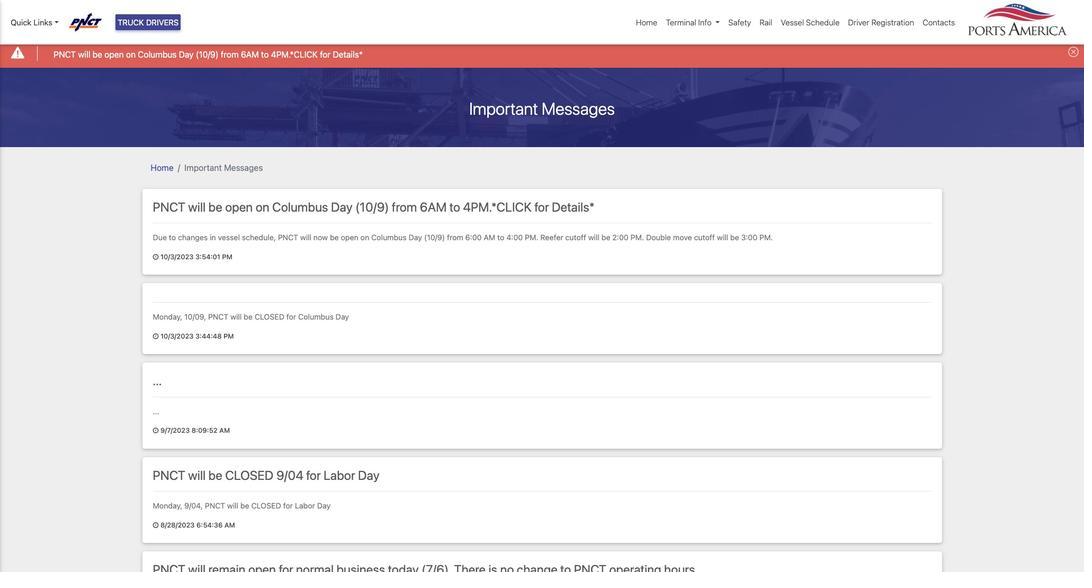 Task type: locate. For each thing, give the bounding box(es) containing it.
cutoff right move
[[695, 233, 715, 242]]

2 10/3/2023 from the top
[[161, 333, 194, 341]]

0 horizontal spatial (10/9)
[[196, 50, 219, 59]]

0 vertical spatial details*
[[333, 50, 363, 59]]

4:00
[[507, 233, 523, 242]]

pnct will be open on columbus day (10/9) from 6am to 4pm.*click for details* inside pnct will be open on columbus day (10/9) from 6am to 4pm.*click for details* alert
[[54, 50, 363, 59]]

changes
[[178, 233, 208, 242]]

1 horizontal spatial cutoff
[[695, 233, 715, 242]]

will
[[78, 50, 90, 59], [188, 200, 206, 214], [300, 233, 312, 242], [589, 233, 600, 242], [718, 233, 729, 242], [231, 313, 242, 322], [188, 468, 206, 483], [227, 502, 239, 511]]

3:00
[[742, 233, 758, 242]]

0 vertical spatial home
[[637, 17, 658, 27]]

0 horizontal spatial pm.
[[525, 233, 539, 242]]

am right 8:09:52
[[219, 427, 230, 435]]

1 vertical spatial ...
[[153, 407, 159, 416]]

open up vessel
[[225, 200, 253, 214]]

0 horizontal spatial on
[[126, 50, 136, 59]]

3:54:01
[[196, 253, 220, 261]]

pnct right schedule,
[[278, 233, 298, 242]]

day
[[179, 50, 194, 59], [331, 200, 353, 214], [409, 233, 422, 242], [336, 313, 349, 322], [358, 468, 380, 483], [317, 502, 331, 511]]

0 horizontal spatial details*
[[333, 50, 363, 59]]

for
[[320, 50, 331, 59], [535, 200, 549, 214], [287, 313, 296, 322], [306, 468, 321, 483], [283, 502, 293, 511]]

0 vertical spatial monday,
[[153, 313, 182, 322]]

pm for 10/3/2023 3:54:01 pm
[[222, 253, 233, 261]]

0 horizontal spatial 4pm.*click
[[271, 50, 318, 59]]

1 monday, from the top
[[153, 313, 182, 322]]

1 clock o image from the top
[[153, 428, 159, 435]]

pnct up 9/04, on the bottom
[[153, 468, 185, 483]]

1 vertical spatial open
[[225, 200, 253, 214]]

am for pnct will be closed 9/04 for labor day
[[225, 522, 235, 530]]

rail
[[760, 17, 773, 27]]

driver registration link
[[845, 12, 919, 33]]

2 clock o image from the top
[[153, 523, 159, 530]]

0 vertical spatial 10/3/2023
[[161, 253, 194, 261]]

1 vertical spatial 4pm.*click
[[463, 200, 532, 214]]

0 horizontal spatial open
[[105, 50, 124, 59]]

10/3/2023 3:44:48 pm
[[159, 333, 234, 341]]

1 horizontal spatial (10/9)
[[356, 200, 389, 214]]

10/3/2023
[[161, 253, 194, 261], [161, 333, 194, 341]]

columbus inside alert
[[138, 50, 177, 59]]

closed
[[255, 313, 285, 322], [225, 468, 274, 483], [252, 502, 281, 511]]

0 vertical spatial messages
[[542, 98, 615, 119]]

cutoff
[[566, 233, 587, 242], [695, 233, 715, 242]]

pm
[[222, 253, 233, 261], [224, 333, 234, 341]]

10/3/2023 down 10/09,
[[161, 333, 194, 341]]

columbus
[[138, 50, 177, 59], [272, 200, 328, 214], [372, 233, 407, 242], [298, 313, 334, 322]]

1 ... from the top
[[153, 374, 162, 388]]

2 monday, from the top
[[153, 502, 182, 511]]

1 horizontal spatial from
[[392, 200, 417, 214]]

2 pm. from the left
[[631, 233, 645, 242]]

pnct
[[54, 50, 76, 59], [153, 200, 185, 214], [278, 233, 298, 242], [208, 313, 229, 322], [153, 468, 185, 483], [205, 502, 225, 511]]

0 vertical spatial on
[[126, 50, 136, 59]]

monday, for monday, 10/09, pnct will be closed for columbus day
[[153, 313, 182, 322]]

messages
[[542, 98, 615, 119], [224, 163, 263, 173]]

schedule,
[[242, 233, 276, 242]]

safety link
[[725, 12, 756, 33]]

on down 'truck'
[[126, 50, 136, 59]]

pnct will be open on columbus day (10/9) from 6am to 4pm.*click for details*
[[54, 50, 363, 59], [153, 200, 595, 214]]

0 horizontal spatial messages
[[224, 163, 263, 173]]

am
[[484, 233, 496, 242], [219, 427, 230, 435], [225, 522, 235, 530]]

1 vertical spatial monday,
[[153, 502, 182, 511]]

0 horizontal spatial from
[[221, 50, 239, 59]]

1 horizontal spatial 6am
[[420, 200, 447, 214]]

pnct up 3:44:48
[[208, 313, 229, 322]]

open right now
[[341, 233, 359, 242]]

monday, 9/04, pnct will be closed for labor day
[[153, 502, 331, 511]]

from
[[221, 50, 239, 59], [392, 200, 417, 214], [447, 233, 464, 242]]

move
[[674, 233, 693, 242]]

1 vertical spatial clock o image
[[153, 334, 159, 341]]

important messages
[[470, 98, 615, 119], [185, 163, 263, 173]]

4pm.*click inside pnct will be open on columbus day (10/9) from 6am to 4pm.*click for details* link
[[271, 50, 318, 59]]

2 vertical spatial on
[[361, 233, 370, 242]]

links
[[34, 17, 52, 27]]

1 vertical spatial home
[[151, 163, 174, 173]]

2 vertical spatial open
[[341, 233, 359, 242]]

labor down 9/04
[[295, 502, 315, 511]]

closed for columbus
[[255, 313, 285, 322]]

1 vertical spatial on
[[256, 200, 270, 214]]

0 vertical spatial labor
[[324, 468, 355, 483]]

clock o image left 8/28/2023
[[153, 523, 159, 530]]

important
[[470, 98, 538, 119], [185, 163, 222, 173]]

2 vertical spatial am
[[225, 522, 235, 530]]

4pm.*click
[[271, 50, 318, 59], [463, 200, 532, 214]]

10/3/2023 down changes
[[161, 253, 194, 261]]

open
[[105, 50, 124, 59], [225, 200, 253, 214], [341, 233, 359, 242]]

on
[[126, 50, 136, 59], [256, 200, 270, 214], [361, 233, 370, 242]]

1 vertical spatial pnct will be open on columbus day (10/9) from 6am to 4pm.*click for details*
[[153, 200, 595, 214]]

1 clock o image from the top
[[153, 254, 159, 261]]

pm. right 4:00
[[525, 233, 539, 242]]

driver registration
[[849, 17, 915, 27]]

0 vertical spatial ...
[[153, 374, 162, 388]]

clock o image for 10/3/2023 3:54:01 pm
[[153, 254, 159, 261]]

1 horizontal spatial important
[[470, 98, 538, 119]]

terminal info link
[[662, 12, 725, 33]]

pm.
[[525, 233, 539, 242], [631, 233, 645, 242], [760, 233, 774, 242]]

vessel
[[218, 233, 240, 242]]

2 horizontal spatial (10/9)
[[424, 233, 445, 242]]

vessel schedule
[[781, 17, 840, 27]]

10/3/2023 for 3:54:01
[[161, 253, 194, 261]]

2 vertical spatial closed
[[252, 502, 281, 511]]

be inside alert
[[93, 50, 102, 59]]

pm. right 3:00
[[760, 233, 774, 242]]

clock o image
[[153, 254, 159, 261], [153, 334, 159, 341]]

clock o image left 3:44:48
[[153, 334, 159, 341]]

details*
[[333, 50, 363, 59], [552, 200, 595, 214]]

1 horizontal spatial 4pm.*click
[[463, 200, 532, 214]]

2 horizontal spatial pm.
[[760, 233, 774, 242]]

0 vertical spatial (10/9)
[[196, 50, 219, 59]]

monday, up 8/28/2023
[[153, 502, 182, 511]]

0 horizontal spatial important messages
[[185, 163, 263, 173]]

home link
[[632, 12, 662, 33], [151, 163, 174, 173]]

1 vertical spatial 10/3/2023
[[161, 333, 194, 341]]

clock o image
[[153, 428, 159, 435], [153, 523, 159, 530]]

cutoff right 'reefer'
[[566, 233, 587, 242]]

1 10/3/2023 from the top
[[161, 253, 194, 261]]

1 horizontal spatial important messages
[[470, 98, 615, 119]]

0 vertical spatial 6am
[[241, 50, 259, 59]]

day inside pnct will be open on columbus day (10/9) from 6am to 4pm.*click for details* link
[[179, 50, 194, 59]]

0 vertical spatial pnct will be open on columbus day (10/9) from 6am to 4pm.*click for details*
[[54, 50, 363, 59]]

now
[[314, 233, 328, 242]]

monday, for monday, 9/04, pnct will be closed for labor day
[[153, 502, 182, 511]]

1 vertical spatial details*
[[552, 200, 595, 214]]

0 horizontal spatial cutoff
[[566, 233, 587, 242]]

...
[[153, 374, 162, 388], [153, 407, 159, 416]]

details* inside alert
[[333, 50, 363, 59]]

1 horizontal spatial home link
[[632, 12, 662, 33]]

0 vertical spatial open
[[105, 50, 124, 59]]

truck drivers
[[118, 17, 179, 27]]

1 vertical spatial pm
[[224, 333, 234, 341]]

3:44:48
[[196, 333, 222, 341]]

1 vertical spatial labor
[[295, 502, 315, 511]]

clock o image down due
[[153, 254, 159, 261]]

schedule
[[807, 17, 840, 27]]

pm right 3:54:01
[[222, 253, 233, 261]]

monday, left 10/09,
[[153, 313, 182, 322]]

clock o image for pnct will be closed 9/04 for labor day
[[153, 523, 159, 530]]

reefer
[[541, 233, 564, 242]]

0 horizontal spatial home link
[[151, 163, 174, 173]]

0 horizontal spatial important
[[185, 163, 222, 173]]

1 vertical spatial important
[[185, 163, 222, 173]]

pnct up 6:54:36
[[205, 502, 225, 511]]

labor right 9/04
[[324, 468, 355, 483]]

1 horizontal spatial home
[[637, 17, 658, 27]]

1 vertical spatial am
[[219, 427, 230, 435]]

quick
[[11, 17, 31, 27]]

0 vertical spatial important messages
[[470, 98, 615, 119]]

truck drivers link
[[116, 14, 181, 30]]

1 vertical spatial 6am
[[420, 200, 447, 214]]

home
[[637, 17, 658, 27], [151, 163, 174, 173]]

be
[[93, 50, 102, 59], [209, 200, 223, 214], [330, 233, 339, 242], [602, 233, 611, 242], [731, 233, 740, 242], [244, 313, 253, 322], [209, 468, 223, 483], [241, 502, 249, 511]]

labor
[[324, 468, 355, 483], [295, 502, 315, 511]]

monday,
[[153, 313, 182, 322], [153, 502, 182, 511]]

2 horizontal spatial from
[[447, 233, 464, 242]]

1 pm. from the left
[[525, 233, 539, 242]]

am right 6:54:36
[[225, 522, 235, 530]]

to
[[261, 50, 269, 59], [450, 200, 461, 214], [169, 233, 176, 242], [498, 233, 505, 242]]

clock o image left 9/7/2023
[[153, 428, 159, 435]]

on up schedule,
[[256, 200, 270, 214]]

8/28/2023 6:54:36 am
[[159, 522, 235, 530]]

(10/9)
[[196, 50, 219, 59], [356, 200, 389, 214], [424, 233, 445, 242]]

0 vertical spatial pm
[[222, 253, 233, 261]]

0 vertical spatial home link
[[632, 12, 662, 33]]

1 horizontal spatial details*
[[552, 200, 595, 214]]

10/3/2023 for 3:44:48
[[161, 333, 194, 341]]

6am
[[241, 50, 259, 59], [420, 200, 447, 214]]

pm right 3:44:48
[[224, 333, 234, 341]]

pnct inside alert
[[54, 50, 76, 59]]

1 vertical spatial closed
[[225, 468, 274, 483]]

1 horizontal spatial pm.
[[631, 233, 645, 242]]

1 vertical spatial (10/9)
[[356, 200, 389, 214]]

2 horizontal spatial open
[[341, 233, 359, 242]]

open down 'truck'
[[105, 50, 124, 59]]

quick links
[[11, 17, 52, 27]]

1 vertical spatial home link
[[151, 163, 174, 173]]

safety
[[729, 17, 752, 27]]

2 cutoff from the left
[[695, 233, 715, 242]]

pnct down quick links link
[[54, 50, 76, 59]]

2 clock o image from the top
[[153, 334, 159, 341]]

10/3/2023 3:54:01 pm
[[159, 253, 233, 261]]

1 vertical spatial from
[[392, 200, 417, 214]]

on right now
[[361, 233, 370, 242]]

0 vertical spatial 4pm.*click
[[271, 50, 318, 59]]

0 vertical spatial closed
[[255, 313, 285, 322]]

0 vertical spatial clock o image
[[153, 428, 159, 435]]

2 vertical spatial (10/9)
[[424, 233, 445, 242]]

0 horizontal spatial home
[[151, 163, 174, 173]]

0 horizontal spatial 6am
[[241, 50, 259, 59]]

clock o image for 10/3/2023 3:44:48 pm
[[153, 334, 159, 341]]

0 vertical spatial am
[[484, 233, 496, 242]]

am right 6:00
[[484, 233, 496, 242]]

1 horizontal spatial on
[[256, 200, 270, 214]]

0 vertical spatial clock o image
[[153, 254, 159, 261]]

1 vertical spatial clock o image
[[153, 523, 159, 530]]

pm. right 2:00
[[631, 233, 645, 242]]

0 vertical spatial from
[[221, 50, 239, 59]]

9/04
[[276, 468, 304, 483]]

pnct will be open on columbus day (10/9) from 6am to 4pm.*click for details* alert
[[0, 39, 1085, 68]]



Task type: vqa. For each thing, say whether or not it's contained in the screenshot.
Updates the More
no



Task type: describe. For each thing, give the bounding box(es) containing it.
info
[[699, 17, 712, 27]]

registration
[[872, 17, 915, 27]]

vessel
[[781, 17, 805, 27]]

contacts
[[923, 17, 956, 27]]

0 horizontal spatial labor
[[295, 502, 315, 511]]

contacts link
[[919, 12, 960, 33]]

truck
[[118, 17, 144, 27]]

clock o image for ...
[[153, 428, 159, 435]]

terminal info
[[666, 17, 712, 27]]

9/7/2023 8:09:52 am
[[159, 427, 230, 435]]

quick links link
[[11, 16, 59, 28]]

1 cutoff from the left
[[566, 233, 587, 242]]

due to changes in vessel schedule, pnct will now be open on columbus day (10/9) from 6:00 am to 4:00 pm.  reefer cutoff will be 2:00 pm.  double move cutoff will be 3:00 pm.
[[153, 233, 774, 242]]

pnct will be closed 9/04 for labor day
[[153, 468, 380, 483]]

due
[[153, 233, 167, 242]]

1 horizontal spatial labor
[[324, 468, 355, 483]]

will inside pnct will be open on columbus day (10/9) from 6am to 4pm.*click for details* link
[[78, 50, 90, 59]]

2:00
[[613, 233, 629, 242]]

9/7/2023
[[161, 427, 190, 435]]

1 horizontal spatial messages
[[542, 98, 615, 119]]

in
[[210, 233, 216, 242]]

terminal
[[666, 17, 697, 27]]

2 horizontal spatial on
[[361, 233, 370, 242]]

close image
[[1069, 47, 1080, 57]]

(10/9) inside alert
[[196, 50, 219, 59]]

monday, 10/09, pnct will be closed for columbus day
[[153, 313, 349, 322]]

pm for 10/3/2023 3:44:48 pm
[[224, 333, 234, 341]]

3 pm. from the left
[[760, 233, 774, 242]]

rail link
[[756, 12, 777, 33]]

double
[[647, 233, 672, 242]]

6am inside alert
[[241, 50, 259, 59]]

driver
[[849, 17, 870, 27]]

2 vertical spatial from
[[447, 233, 464, 242]]

from inside alert
[[221, 50, 239, 59]]

pnct up due
[[153, 200, 185, 214]]

1 vertical spatial important messages
[[185, 163, 263, 173]]

drivers
[[146, 17, 179, 27]]

1 horizontal spatial open
[[225, 200, 253, 214]]

2 ... from the top
[[153, 407, 159, 416]]

pnct will be open on columbus day (10/9) from 6am to 4pm.*click for details* link
[[54, 48, 363, 61]]

6:54:36
[[197, 522, 223, 530]]

for inside alert
[[320, 50, 331, 59]]

open inside pnct will be open on columbus day (10/9) from 6am to 4pm.*click for details* link
[[105, 50, 124, 59]]

0 vertical spatial important
[[470, 98, 538, 119]]

closed for labor
[[252, 502, 281, 511]]

8:09:52
[[192, 427, 218, 435]]

10/09,
[[185, 313, 206, 322]]

9/04,
[[185, 502, 203, 511]]

8/28/2023
[[161, 522, 195, 530]]

am for ...
[[219, 427, 230, 435]]

1 vertical spatial messages
[[224, 163, 263, 173]]

vessel schedule link
[[777, 12, 845, 33]]

to inside alert
[[261, 50, 269, 59]]

6:00
[[466, 233, 482, 242]]

on inside alert
[[126, 50, 136, 59]]



